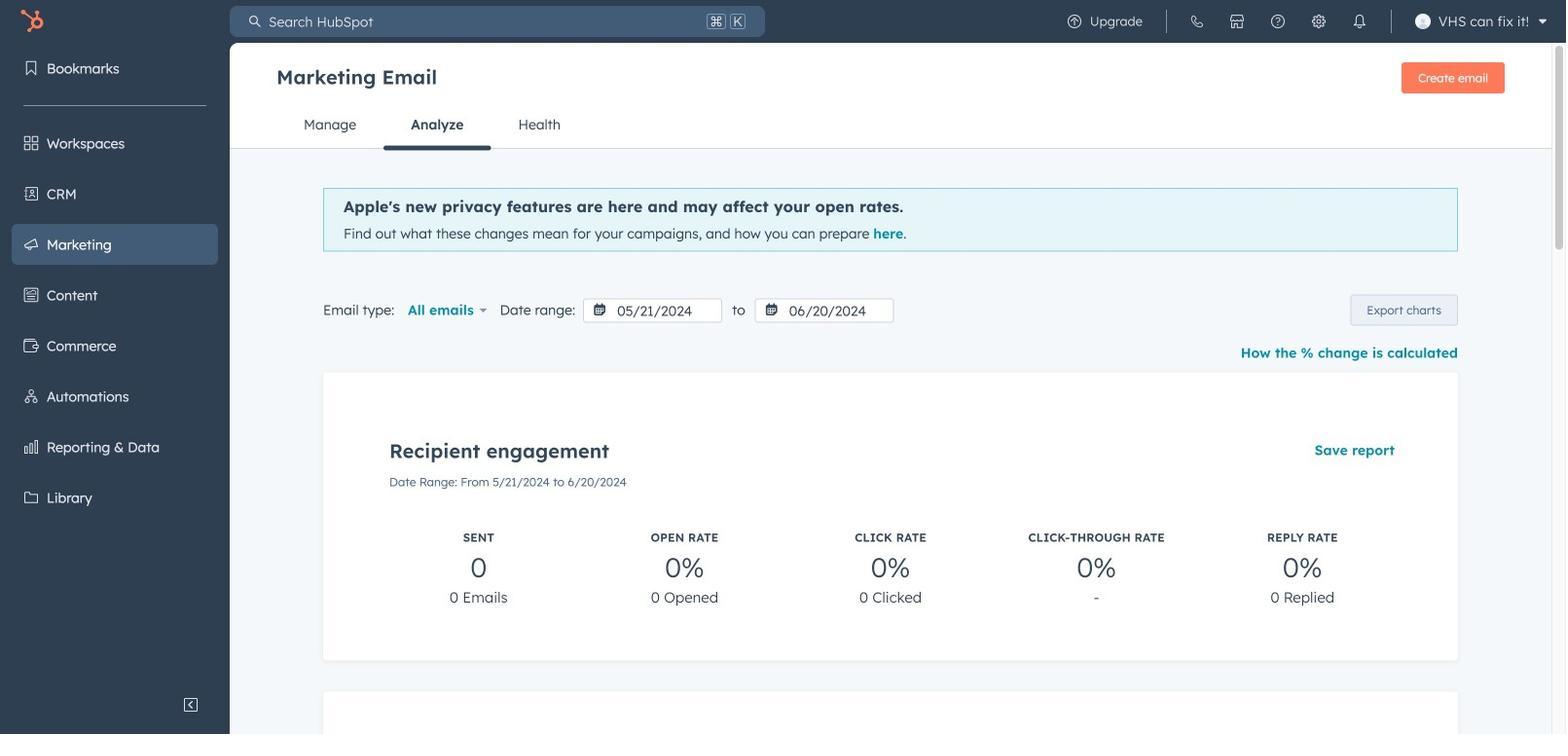 Task type: vqa. For each thing, say whether or not it's contained in the screenshot.
search hubspot search box on the top
yes



Task type: describe. For each thing, give the bounding box(es) containing it.
MM/DD/YYYY text field
[[755, 298, 895, 323]]

terry turtle image
[[1416, 14, 1431, 29]]

settings image
[[1312, 14, 1327, 29]]

1 horizontal spatial menu
[[1055, 0, 1555, 43]]

notifications image
[[1353, 14, 1368, 29]]

bookmarks image
[[23, 60, 39, 76]]



Task type: locate. For each thing, give the bounding box(es) containing it.
Search HubSpot search field
[[261, 6, 703, 37]]

0 horizontal spatial menu
[[0, 43, 230, 686]]

help image
[[1271, 14, 1286, 29]]

banner
[[277, 56, 1505, 101]]

MM/DD/YYYY text field
[[583, 298, 723, 323]]

marketplaces image
[[1230, 14, 1245, 29]]

navigation
[[277, 101, 1505, 150]]

menu
[[1055, 0, 1555, 43], [0, 43, 230, 686]]



